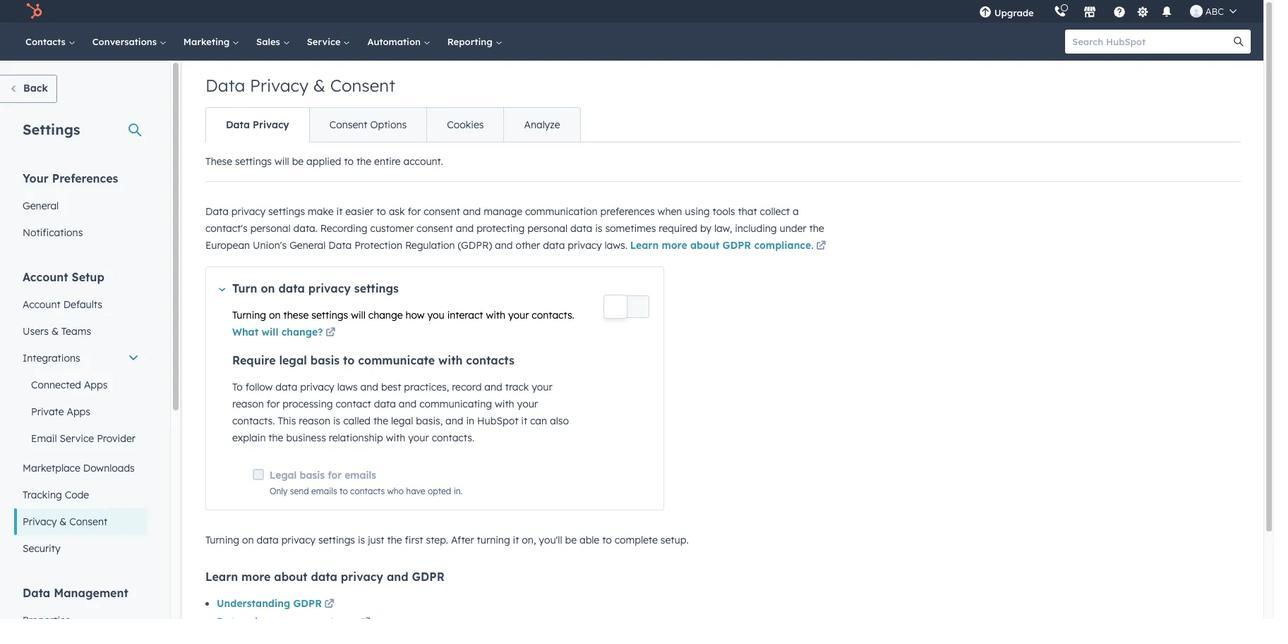 Task type: describe. For each thing, give the bounding box(es) containing it.
1 horizontal spatial emails
[[345, 470, 376, 482]]

data up the processing
[[276, 381, 298, 394]]

data down recording
[[329, 239, 352, 252]]

in
[[466, 415, 475, 428]]

on,
[[522, 535, 536, 547]]

contact
[[336, 398, 371, 411]]

customer
[[370, 222, 414, 235]]

the down the this
[[269, 432, 283, 445]]

security link
[[14, 536, 148, 563]]

with right "relationship" in the left bottom of the page
[[386, 432, 406, 445]]

privacy & consent link
[[14, 509, 148, 536]]

is inside to follow data privacy laws and best practices, record and track your reason for processing contact data and communicating with your contacts. this reason is called the legal basis, and in hubspot it can also explain the business relationship with your contacts.
[[333, 415, 341, 428]]

users
[[23, 326, 49, 338]]

your preferences element
[[14, 171, 148, 246]]

preferences
[[52, 172, 118, 186]]

marketing link
[[175, 23, 248, 61]]

setup
[[72, 270, 104, 285]]

link opens in a new window image inside the understanding gdpr link
[[324, 600, 334, 611]]

privacy for data privacy & consent
[[250, 75, 309, 96]]

have
[[406, 486, 425, 497]]

track
[[505, 381, 529, 394]]

processing
[[283, 398, 333, 411]]

learn for learn more about data privacy and gdpr
[[205, 571, 238, 585]]

to down the legal basis for emails
[[340, 486, 348, 497]]

marketplaces image
[[1084, 6, 1096, 19]]

your right track on the bottom left
[[532, 381, 553, 394]]

2 horizontal spatial contacts.
[[532, 309, 575, 322]]

follow
[[245, 381, 273, 394]]

privacy for data privacy
[[253, 119, 289, 131]]

data management element
[[14, 586, 148, 620]]

will inside what will change? link
[[262, 326, 278, 339]]

and up (gdpr)
[[456, 222, 474, 235]]

just
[[368, 535, 384, 547]]

data privacy link
[[206, 108, 309, 142]]

data down only
[[257, 535, 279, 547]]

0 horizontal spatial legal
[[279, 354, 307, 368]]

0 vertical spatial will
[[275, 155, 289, 168]]

data for data management
[[23, 587, 50, 601]]

with right "interact"
[[486, 309, 506, 322]]

privacy left laws.
[[568, 239, 602, 252]]

setup.
[[661, 535, 689, 547]]

turning for turning on data privacy settings is just the first step. after turning it on, you'll be able to complete setup.
[[205, 535, 239, 547]]

using
[[685, 205, 710, 218]]

marketing
[[183, 36, 232, 47]]

contacts
[[25, 36, 68, 47]]

learn more about gdpr compliance. link
[[630, 239, 829, 256]]

the inside data privacy settings make it easier to ask for consent and manage communication preferences when using tools that collect a contact's personal data. recording customer consent and protecting personal data is sometimes required by law, including under the european union's general data protection regulation (gdpr) and other data privacy laws.
[[810, 222, 824, 235]]

notifications link
[[14, 220, 148, 246]]

cookies link
[[427, 108, 504, 142]]

account.
[[404, 155, 443, 168]]

integrations
[[23, 352, 80, 365]]

0 vertical spatial consent
[[424, 205, 460, 218]]

sales
[[256, 36, 283, 47]]

settings
[[23, 121, 80, 138]]

Search HubSpot search field
[[1065, 30, 1238, 54]]

turn
[[232, 282, 257, 296]]

understanding gdpr link
[[217, 597, 337, 614]]

tracking code
[[23, 489, 89, 502]]

settings down the turn on data privacy settings
[[312, 309, 348, 322]]

learn more about gdpr compliance.
[[630, 239, 814, 252]]

this
[[278, 415, 296, 428]]

1 vertical spatial contacts.
[[232, 415, 275, 428]]

automation link
[[359, 23, 439, 61]]

cookies
[[447, 119, 484, 131]]

hubspot image
[[25, 3, 42, 20]]

with up record
[[439, 354, 463, 368]]

email service provider link
[[14, 426, 148, 453]]

general inside data privacy settings make it easier to ask for consent and manage communication preferences when using tools that collect a contact's personal data. recording customer consent and protecting personal data is sometimes required by law, including under the european union's general data protection regulation (gdpr) and other data privacy laws.
[[290, 239, 326, 252]]

other
[[516, 239, 540, 252]]

the right 'called'
[[373, 415, 388, 428]]

privacy & consent
[[23, 516, 107, 529]]

and left track on the bottom left
[[485, 381, 503, 394]]

on for turn on data privacy settings
[[261, 282, 275, 296]]

union's
[[253, 239, 287, 252]]

account for account setup
[[23, 270, 68, 285]]

and left best
[[361, 381, 379, 394]]

0 horizontal spatial be
[[292, 155, 304, 168]]

private
[[31, 406, 64, 419]]

apps for connected apps
[[84, 379, 108, 392]]

data up the understanding gdpr link
[[311, 571, 337, 585]]

what will change?
[[232, 326, 323, 339]]

turn on data privacy settings
[[232, 282, 399, 296]]

data down communication
[[571, 222, 593, 235]]

users & teams link
[[14, 318, 148, 345]]

abc button
[[1182, 0, 1246, 23]]

& for consent
[[60, 516, 67, 529]]

compliance.
[[754, 239, 814, 252]]

calling icon image
[[1054, 6, 1067, 18]]

downloads
[[83, 462, 135, 475]]

& for teams
[[51, 326, 59, 338]]

tracking
[[23, 489, 62, 502]]

only send emails to contacts who have opted in.
[[270, 486, 463, 497]]

you
[[428, 309, 445, 322]]

laws.
[[605, 239, 628, 252]]

data down best
[[374, 398, 396, 411]]

email
[[31, 433, 57, 446]]

0 vertical spatial basis
[[311, 354, 340, 368]]

security
[[23, 543, 60, 556]]

best
[[381, 381, 401, 394]]

privacy up learn more about data privacy and gdpr
[[281, 535, 316, 547]]

caret image
[[219, 288, 225, 292]]

these
[[205, 155, 232, 168]]

to right able
[[602, 535, 612, 547]]

and left in
[[446, 415, 464, 428]]

turning on data privacy settings is just the first step. after turning it on, you'll be able to complete setup.
[[205, 535, 689, 547]]

learn more about data privacy and gdpr
[[205, 571, 445, 585]]

communication
[[525, 205, 598, 218]]

marketplaces button
[[1075, 0, 1105, 23]]

marketplace downloads link
[[14, 455, 148, 482]]

recording
[[320, 222, 368, 235]]

it inside data privacy settings make it easier to ask for consent and manage communication preferences when using tools that collect a contact's personal data. recording customer consent and protecting personal data is sometimes required by law, including under the european union's general data protection regulation (gdpr) and other data privacy laws.
[[336, 205, 343, 218]]

marketplace
[[23, 462, 80, 475]]

conversations link
[[84, 23, 175, 61]]

1 horizontal spatial gdpr
[[412, 571, 445, 585]]

account setup
[[23, 270, 104, 285]]

0 vertical spatial &
[[313, 75, 326, 96]]

record
[[452, 381, 482, 394]]

what
[[232, 326, 259, 339]]

settings image
[[1137, 6, 1150, 19]]

navigation containing data privacy
[[205, 107, 581, 143]]

and left the manage
[[463, 205, 481, 218]]

explain
[[232, 432, 266, 445]]

back link
[[0, 75, 57, 103]]

1 vertical spatial contacts
[[350, 486, 385, 497]]

tools
[[713, 205, 735, 218]]

email service provider
[[31, 433, 136, 446]]

1 vertical spatial basis
[[300, 470, 325, 482]]

turning for turning on these settings will change how you interact with your contacts.
[[232, 309, 266, 322]]

opted
[[428, 486, 451, 497]]

1 horizontal spatial it
[[513, 535, 519, 547]]

preferences
[[601, 205, 655, 218]]

provider
[[97, 433, 136, 446]]

help image
[[1113, 6, 1126, 19]]

legal basis for emails
[[270, 470, 376, 482]]

service inside account setup element
[[60, 433, 94, 446]]

data management
[[23, 587, 128, 601]]

and down best
[[399, 398, 417, 411]]

able
[[580, 535, 600, 547]]

apps for private apps
[[67, 406, 90, 419]]

also
[[550, 415, 569, 428]]

to right applied
[[344, 155, 354, 168]]



Task type: locate. For each thing, give the bounding box(es) containing it.
be left applied
[[292, 155, 304, 168]]

settings inside data privacy settings make it easier to ask for consent and manage communication preferences when using tools that collect a contact's personal data. recording customer consent and protecting personal data is sometimes required by law, including under the european union's general data protection regulation (gdpr) and other data privacy laws.
[[268, 205, 305, 218]]

1 horizontal spatial general
[[290, 239, 326, 252]]

the right just
[[387, 535, 402, 547]]

only
[[270, 486, 288, 497]]

0 vertical spatial consent
[[330, 75, 395, 96]]

reason down "to"
[[232, 398, 264, 411]]

private apps link
[[14, 399, 148, 426]]

1 vertical spatial reason
[[299, 415, 330, 428]]

2 vertical spatial on
[[242, 535, 254, 547]]

it up recording
[[336, 205, 343, 218]]

2 vertical spatial will
[[262, 326, 278, 339]]

0 horizontal spatial gdpr
[[293, 598, 322, 611]]

automation
[[367, 36, 423, 47]]

1 horizontal spatial more
[[662, 239, 687, 252]]

sales link
[[248, 23, 298, 61]]

it left on, on the bottom left of the page
[[513, 535, 519, 547]]

0 horizontal spatial contacts
[[350, 486, 385, 497]]

link opens in a new window image inside learn more about gdpr compliance. link
[[816, 241, 826, 252]]

gdpr down step.
[[412, 571, 445, 585]]

gdpr down the law,
[[723, 239, 751, 252]]

gdpr
[[723, 239, 751, 252], [412, 571, 445, 585], [293, 598, 322, 611]]

your down track on the bottom left
[[517, 398, 538, 411]]

the right under
[[810, 222, 824, 235]]

your down basis,
[[408, 432, 429, 445]]

0 horizontal spatial for
[[267, 398, 280, 411]]

legal down what will change? link
[[279, 354, 307, 368]]

1 vertical spatial is
[[333, 415, 341, 428]]

make
[[308, 205, 334, 218]]

about down by
[[690, 239, 720, 252]]

1 vertical spatial consent
[[417, 222, 453, 235]]

0 vertical spatial privacy
[[250, 75, 309, 96]]

in.
[[454, 486, 463, 497]]

consent left options
[[330, 119, 368, 131]]

under
[[780, 222, 807, 235]]

to inside data privacy settings make it easier to ask for consent and manage communication preferences when using tools that collect a contact's personal data. recording customer consent and protecting personal data is sometimes required by law, including under the european union's general data protection regulation (gdpr) and other data privacy laws.
[[376, 205, 386, 218]]

1 horizontal spatial be
[[565, 535, 577, 547]]

sometimes
[[605, 222, 656, 235]]

data down marketing link
[[205, 75, 245, 96]]

is
[[595, 222, 603, 235], [333, 415, 341, 428], [358, 535, 365, 547]]

2 horizontal spatial it
[[521, 415, 528, 428]]

consent up the consent options link
[[330, 75, 395, 96]]

consent
[[424, 205, 460, 218], [417, 222, 453, 235]]

to left ask
[[376, 205, 386, 218]]

it left can on the bottom of page
[[521, 415, 528, 428]]

1 horizontal spatial contacts.
[[432, 432, 475, 445]]

privacy down sales link
[[250, 75, 309, 96]]

2 horizontal spatial link opens in a new window image
[[816, 241, 826, 252]]

change?
[[282, 326, 323, 339]]

link opens in a new window image
[[816, 239, 826, 256], [326, 328, 336, 339], [324, 597, 334, 614], [324, 600, 334, 611], [361, 616, 371, 620]]

for
[[408, 205, 421, 218], [267, 398, 280, 411], [328, 470, 342, 482]]

settings up data.
[[268, 205, 305, 218]]

connected apps link
[[14, 372, 148, 399]]

with up 'hubspot'
[[495, 398, 515, 411]]

on right "turn"
[[261, 282, 275, 296]]

about for gdpr
[[690, 239, 720, 252]]

more down required
[[662, 239, 687, 252]]

general inside your preferences element
[[23, 200, 59, 213]]

0 horizontal spatial emails
[[311, 486, 337, 497]]

on for turning on data privacy settings is just the first step. after turning it on, you'll be able to complete setup.
[[242, 535, 254, 547]]

2 horizontal spatial for
[[408, 205, 421, 218]]

protecting
[[477, 222, 525, 235]]

0 vertical spatial reason
[[232, 398, 264, 411]]

gdpr down learn more about data privacy and gdpr
[[293, 598, 322, 611]]

consent down tracking code link
[[69, 516, 107, 529]]

your preferences
[[23, 172, 118, 186]]

brad klo image
[[1190, 5, 1203, 18]]

0 horizontal spatial it
[[336, 205, 343, 218]]

you'll
[[539, 535, 562, 547]]

learn down sometimes
[[630, 239, 659, 252]]

reporting link
[[439, 23, 511, 61]]

1 horizontal spatial contacts
[[466, 354, 515, 368]]

1 vertical spatial gdpr
[[412, 571, 445, 585]]

data for data privacy settings make it easier to ask for consent and manage communication preferences when using tools that collect a contact's personal data. recording customer consent and protecting personal data is sometimes required by law, including under the european union's general data protection regulation (gdpr) and other data privacy laws.
[[205, 205, 229, 218]]

link opens in a new window image
[[816, 241, 826, 252], [326, 326, 336, 342], [361, 619, 371, 620]]

calling icon button
[[1048, 2, 1072, 20]]

laws
[[337, 381, 358, 394]]

data up these
[[278, 282, 305, 296]]

0 vertical spatial apps
[[84, 379, 108, 392]]

communicating
[[420, 398, 492, 411]]

about up the understanding gdpr link
[[274, 571, 308, 585]]

service up data privacy & consent
[[307, 36, 343, 47]]

reason
[[232, 398, 264, 411], [299, 415, 330, 428]]

defaults
[[63, 299, 102, 311]]

2 vertical spatial consent
[[69, 516, 107, 529]]

0 vertical spatial gdpr
[[723, 239, 751, 252]]

collect
[[760, 205, 790, 218]]

notifications button
[[1155, 0, 1179, 23]]

is left sometimes
[[595, 222, 603, 235]]

for inside data privacy settings make it easier to ask for consent and manage communication preferences when using tools that collect a contact's personal data. recording customer consent and protecting personal data is sometimes required by law, including under the european union's general data protection regulation (gdpr) and other data privacy laws.
[[408, 205, 421, 218]]

0 horizontal spatial learn
[[205, 571, 238, 585]]

more for learn more about gdpr compliance.
[[662, 239, 687, 252]]

search button
[[1227, 30, 1251, 54]]

1 horizontal spatial &
[[60, 516, 67, 529]]

1 vertical spatial on
[[269, 309, 281, 322]]

1 vertical spatial account
[[23, 299, 61, 311]]

1 personal from the left
[[250, 222, 291, 235]]

settings up change
[[354, 282, 399, 296]]

understanding gdpr
[[217, 598, 322, 611]]

2 vertical spatial &
[[60, 516, 67, 529]]

0 horizontal spatial &
[[51, 326, 59, 338]]

on up what will change?
[[269, 309, 281, 322]]

2 horizontal spatial is
[[595, 222, 603, 235]]

be
[[292, 155, 304, 168], [565, 535, 577, 547]]

menu
[[969, 0, 1247, 23]]

0 vertical spatial more
[[662, 239, 687, 252]]

your
[[23, 172, 49, 186]]

contacts up record
[[466, 354, 515, 368]]

0 vertical spatial service
[[307, 36, 343, 47]]

abc
[[1206, 6, 1224, 17]]

1 vertical spatial link opens in a new window image
[[326, 326, 336, 342]]

notifications
[[23, 227, 83, 239]]

contacts left who
[[350, 486, 385, 497]]

link opens in a new window image inside what will change? link
[[326, 328, 336, 339]]

required
[[659, 222, 698, 235]]

1 vertical spatial emails
[[311, 486, 337, 497]]

0 vertical spatial link opens in a new window image
[[816, 241, 826, 252]]

general
[[23, 200, 59, 213], [290, 239, 326, 252]]

1 vertical spatial legal
[[391, 415, 413, 428]]

link opens in a new window image right 'compliance.'
[[816, 241, 826, 252]]

1 horizontal spatial about
[[690, 239, 720, 252]]

& down service link
[[313, 75, 326, 96]]

settings up learn more about data privacy and gdpr
[[318, 535, 355, 547]]

about for data
[[274, 571, 308, 585]]

1 vertical spatial more
[[242, 571, 271, 585]]

privacy up security
[[23, 516, 57, 529]]

will left change
[[351, 309, 366, 322]]

settings right these
[[235, 155, 272, 168]]

0 vertical spatial be
[[292, 155, 304, 168]]

2 vertical spatial is
[[358, 535, 365, 547]]

apps up private apps link
[[84, 379, 108, 392]]

0 vertical spatial is
[[595, 222, 603, 235]]

2 vertical spatial gdpr
[[293, 598, 322, 611]]

data
[[571, 222, 593, 235], [543, 239, 565, 252], [278, 282, 305, 296], [276, 381, 298, 394], [374, 398, 396, 411], [257, 535, 279, 547], [311, 571, 337, 585]]

basis up laws
[[311, 354, 340, 368]]

general down your
[[23, 200, 59, 213]]

on for turning on these settings will change how you interact with your contacts.
[[269, 309, 281, 322]]

for up the this
[[267, 398, 280, 411]]

1 vertical spatial about
[[274, 571, 308, 585]]

1 vertical spatial service
[[60, 433, 94, 446]]

for right ask
[[408, 205, 421, 218]]

ask
[[389, 205, 405, 218]]

will right what
[[262, 326, 278, 339]]

legal
[[279, 354, 307, 368], [391, 415, 413, 428]]

data down security
[[23, 587, 50, 601]]

options
[[370, 119, 407, 131]]

to
[[232, 381, 243, 394]]

0 vertical spatial account
[[23, 270, 68, 285]]

be left able
[[565, 535, 577, 547]]

1 horizontal spatial is
[[358, 535, 365, 547]]

account setup element
[[14, 270, 148, 563]]

0 vertical spatial turning
[[232, 309, 266, 322]]

more for learn more about data privacy and gdpr
[[242, 571, 271, 585]]

and down protecting
[[495, 239, 513, 252]]

complete
[[615, 535, 658, 547]]

consent inside privacy & consent link
[[69, 516, 107, 529]]

0 horizontal spatial general
[[23, 200, 59, 213]]

0 vertical spatial learn
[[630, 239, 659, 252]]

basis
[[311, 354, 340, 368], [300, 470, 325, 482]]

account for account defaults
[[23, 299, 61, 311]]

more
[[662, 239, 687, 252], [242, 571, 271, 585]]

privacy
[[250, 75, 309, 96], [253, 119, 289, 131], [23, 516, 57, 529]]

0 vertical spatial contacts.
[[532, 309, 575, 322]]

1 vertical spatial will
[[351, 309, 366, 322]]

personal down communication
[[528, 222, 568, 235]]

service down private apps link
[[60, 433, 94, 446]]

the left entire
[[357, 155, 371, 168]]

2 vertical spatial it
[[513, 535, 519, 547]]

will
[[275, 155, 289, 168], [351, 309, 366, 322], [262, 326, 278, 339]]

how
[[406, 309, 425, 322]]

data up these
[[226, 119, 250, 131]]

2 horizontal spatial &
[[313, 75, 326, 96]]

1 horizontal spatial learn
[[630, 239, 659, 252]]

2 vertical spatial privacy
[[23, 516, 57, 529]]

1 vertical spatial general
[[290, 239, 326, 252]]

what will change? link
[[232, 326, 338, 342]]

1 vertical spatial privacy
[[253, 119, 289, 131]]

is left 'called'
[[333, 415, 341, 428]]

will left applied
[[275, 155, 289, 168]]

notifications image
[[1161, 6, 1173, 19]]

1 vertical spatial learn
[[205, 571, 238, 585]]

upgrade image
[[979, 6, 992, 19]]

legal inside to follow data privacy laws and best practices, record and track your reason for processing contact data and communicating with your contacts. this reason is called the legal basis, and in hubspot it can also explain the business relationship with your contacts.
[[391, 415, 413, 428]]

more up understanding
[[242, 571, 271, 585]]

link opens in a new window image down learn more about data privacy and gdpr
[[361, 619, 371, 620]]

0 horizontal spatial about
[[274, 571, 308, 585]]

2 horizontal spatial gdpr
[[723, 239, 751, 252]]

your right "interact"
[[508, 309, 529, 322]]

data for data privacy
[[226, 119, 250, 131]]

legal left basis,
[[391, 415, 413, 428]]

data for data privacy & consent
[[205, 75, 245, 96]]

0 horizontal spatial link opens in a new window image
[[326, 326, 336, 342]]

0 vertical spatial emails
[[345, 470, 376, 482]]

data privacy
[[226, 119, 289, 131]]

first
[[405, 535, 423, 547]]

1 horizontal spatial personal
[[528, 222, 568, 235]]

privacy inside to follow data privacy laws and best practices, record and track your reason for processing contact data and communicating with your contacts. this reason is called the legal basis, and in hubspot it can also explain the business relationship with your contacts.
[[300, 381, 335, 394]]

upgrade
[[995, 7, 1034, 18]]

0 horizontal spatial service
[[60, 433, 94, 446]]

hubspot link
[[17, 3, 53, 20]]

learn for learn more about gdpr compliance.
[[630, 239, 659, 252]]

account up account defaults
[[23, 270, 68, 285]]

basis up 'send'
[[300, 470, 325, 482]]

1 vertical spatial for
[[267, 398, 280, 411]]

data up contact's
[[205, 205, 229, 218]]

reason down the processing
[[299, 415, 330, 428]]

learn up understanding
[[205, 571, 238, 585]]

navigation
[[205, 107, 581, 143]]

with
[[486, 309, 506, 322], [439, 354, 463, 368], [495, 398, 515, 411], [386, 432, 406, 445]]

2 vertical spatial for
[[328, 470, 342, 482]]

is inside data privacy settings make it easier to ask for consent and manage communication preferences when using tools that collect a contact's personal data. recording customer consent and protecting personal data is sometimes required by law, including under the european union's general data protection regulation (gdpr) and other data privacy laws.
[[595, 222, 603, 235]]

1 horizontal spatial reason
[[299, 415, 330, 428]]

personal up the union's at the left top of the page
[[250, 222, 291, 235]]

1 horizontal spatial for
[[328, 470, 342, 482]]

0 vertical spatial about
[[690, 239, 720, 252]]

privacy
[[231, 205, 266, 218], [568, 239, 602, 252], [308, 282, 351, 296], [300, 381, 335, 394], [281, 535, 316, 547], [341, 571, 383, 585]]

search image
[[1234, 37, 1244, 47]]

teams
[[61, 326, 91, 338]]

0 horizontal spatial more
[[242, 571, 271, 585]]

consent
[[330, 75, 395, 96], [330, 119, 368, 131], [69, 516, 107, 529]]

to up laws
[[343, 354, 355, 368]]

and down first
[[387, 571, 409, 585]]

0 horizontal spatial contacts.
[[232, 415, 275, 428]]

privacy up contact's
[[231, 205, 266, 218]]

integrations button
[[14, 345, 148, 372]]

& right users
[[51, 326, 59, 338]]

2 account from the top
[[23, 299, 61, 311]]

a
[[793, 205, 799, 218]]

1 vertical spatial &
[[51, 326, 59, 338]]

it inside to follow data privacy laws and best practices, record and track your reason for processing contact data and communicating with your contacts. this reason is called the legal basis, and in hubspot it can also explain the business relationship with your contacts.
[[521, 415, 528, 428]]

0 vertical spatial for
[[408, 205, 421, 218]]

on up understanding
[[242, 535, 254, 547]]

privacy up these
[[308, 282, 351, 296]]

require legal basis to communicate with contacts
[[232, 354, 515, 368]]

2 vertical spatial contacts.
[[432, 432, 475, 445]]

menu containing abc
[[969, 0, 1247, 23]]

2 vertical spatial link opens in a new window image
[[361, 619, 371, 620]]

emails down the legal basis for emails
[[311, 486, 337, 497]]

1 account from the top
[[23, 270, 68, 285]]

0 horizontal spatial reason
[[232, 398, 264, 411]]

contact's
[[205, 222, 248, 235]]

privacy up the processing
[[300, 381, 335, 394]]

is left just
[[358, 535, 365, 547]]

0 vertical spatial general
[[23, 200, 59, 213]]

& down tracking code
[[60, 516, 67, 529]]

settings
[[235, 155, 272, 168], [268, 205, 305, 218], [354, 282, 399, 296], [312, 309, 348, 322], [318, 535, 355, 547]]

0 vertical spatial it
[[336, 205, 343, 218]]

1 vertical spatial consent
[[330, 119, 368, 131]]

0 horizontal spatial is
[[333, 415, 341, 428]]

2 personal from the left
[[528, 222, 568, 235]]

can
[[530, 415, 547, 428]]

your
[[508, 309, 529, 322], [532, 381, 553, 394], [517, 398, 538, 411], [408, 432, 429, 445]]

account up users
[[23, 299, 61, 311]]

private apps
[[31, 406, 90, 419]]

1 horizontal spatial service
[[307, 36, 343, 47]]

these settings will be applied to the entire account.
[[205, 155, 443, 168]]

1 horizontal spatial link opens in a new window image
[[361, 619, 371, 620]]

privacy down just
[[341, 571, 383, 585]]

1 horizontal spatial legal
[[391, 415, 413, 428]]

by
[[700, 222, 712, 235]]

turning
[[232, 309, 266, 322], [205, 535, 239, 547]]

data right other at left top
[[543, 239, 565, 252]]

hubspot
[[477, 415, 519, 428]]

connected apps
[[31, 379, 108, 392]]

privacy inside account setup element
[[23, 516, 57, 529]]

1 vertical spatial be
[[565, 535, 577, 547]]

privacy down data privacy & consent
[[253, 119, 289, 131]]

(gdpr)
[[458, 239, 492, 252]]

0 vertical spatial legal
[[279, 354, 307, 368]]

for inside to follow data privacy laws and best practices, record and track your reason for processing contact data and communicating with your contacts. this reason is called the legal basis, and in hubspot it can also explain the business relationship with your contacts.
[[267, 398, 280, 411]]

contacts link
[[17, 23, 84, 61]]

after
[[451, 535, 474, 547]]

data.
[[293, 222, 318, 235]]

personal
[[250, 222, 291, 235], [528, 222, 568, 235]]

1 vertical spatial it
[[521, 415, 528, 428]]

manage
[[484, 205, 523, 218]]

0 vertical spatial on
[[261, 282, 275, 296]]



Task type: vqa. For each thing, say whether or not it's contained in the screenshot.
easier
yes



